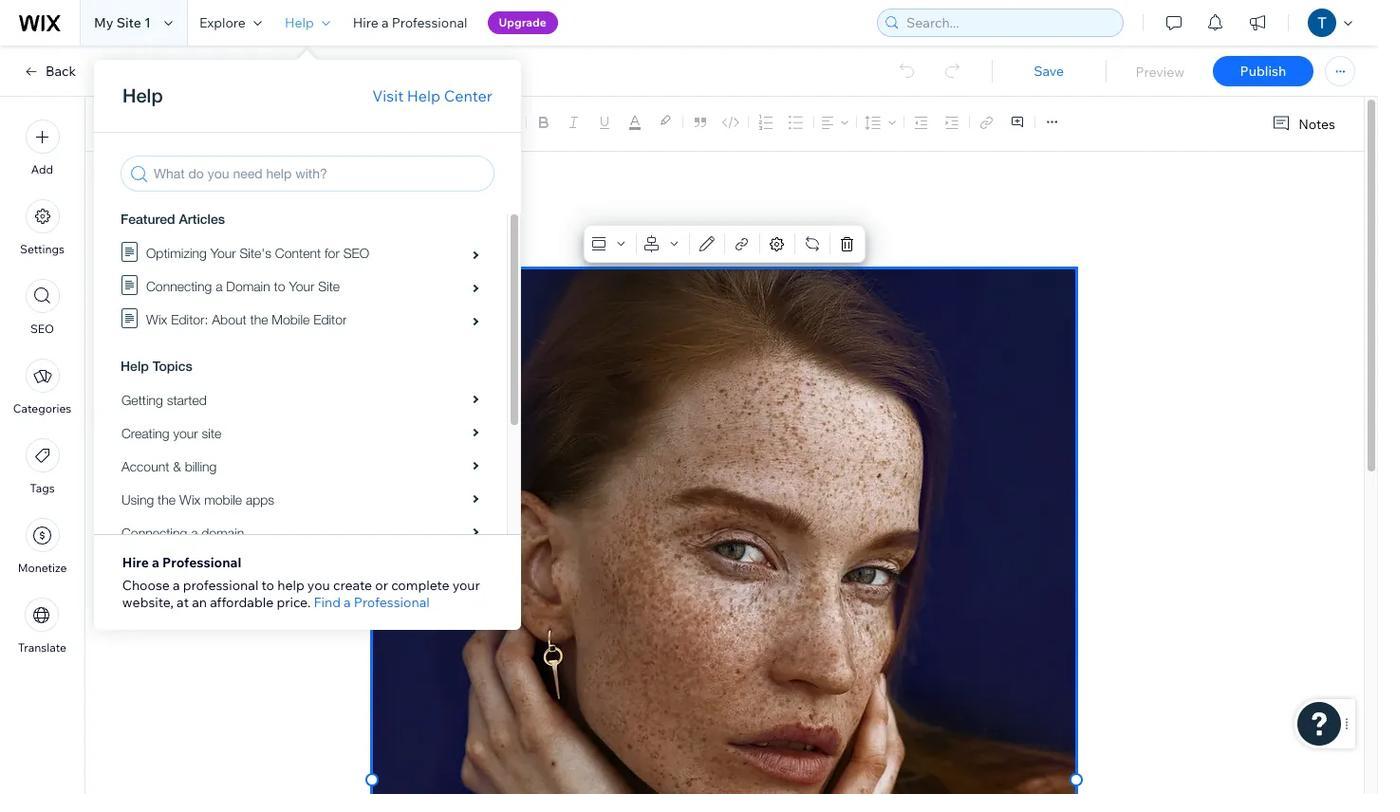Task type: locate. For each thing, give the bounding box(es) containing it.
0 vertical spatial hire
[[353, 14, 379, 31]]

upgrade button
[[487, 11, 558, 34]]

hire up choose
[[122, 554, 149, 571]]

0 horizontal spatial help
[[285, 14, 314, 31]]

notes
[[1299, 115, 1335, 132]]

1 vertical spatial help
[[407, 86, 440, 105]]

visit help center link
[[372, 84, 492, 107]]

0 vertical spatial professional
[[392, 14, 467, 31]]

a inside hire a professional link
[[381, 14, 389, 31]]

a right find
[[344, 594, 351, 611]]

1
[[144, 14, 151, 31]]

visit
[[372, 86, 404, 105]]

professional for find a professional link
[[354, 594, 430, 611]]

choose
[[122, 577, 170, 594]]

help button
[[273, 0, 341, 46]]

0 vertical spatial help
[[285, 14, 314, 31]]

2 vertical spatial professional
[[354, 594, 430, 611]]

help inside 'link'
[[407, 86, 440, 105]]

site
[[116, 14, 141, 31]]

add
[[31, 162, 53, 177]]

an
[[192, 594, 207, 611]]

create
[[333, 577, 372, 594]]

help right explore on the top left of the page
[[285, 14, 314, 31]]

hire right help button
[[353, 14, 379, 31]]

categories button
[[13, 359, 71, 416]]

a up visit
[[381, 14, 389, 31]]

professional
[[183, 577, 259, 594]]

hire a professional up at
[[122, 554, 241, 571]]

website,
[[122, 594, 174, 611]]

paragraph
[[386, 114, 451, 131]]

categories
[[13, 401, 71, 416]]

find
[[314, 594, 341, 611]]

price.
[[277, 594, 311, 611]]

a
[[381, 14, 389, 31], [152, 554, 159, 571], [173, 577, 180, 594], [344, 594, 351, 611]]

1 vertical spatial professional
[[162, 554, 241, 571]]

visit help center
[[372, 86, 492, 105]]

publish button
[[1213, 56, 1314, 86]]

my site 1
[[94, 14, 151, 31]]

settings button
[[20, 199, 64, 256]]

help up paragraph button
[[407, 86, 440, 105]]

professional for hire a professional link
[[392, 14, 467, 31]]

paragraph button
[[383, 109, 470, 136]]

seo button
[[25, 279, 59, 336]]

choose a professional to help you create or complete your website, at an affordable price.
[[122, 577, 480, 611]]

find a professional link
[[314, 594, 430, 611]]

professional
[[392, 14, 467, 31], [162, 554, 241, 571], [354, 594, 430, 611]]

help
[[277, 577, 304, 594]]

a left an
[[173, 577, 180, 594]]

1 horizontal spatial help
[[407, 86, 440, 105]]

help
[[285, 14, 314, 31], [407, 86, 440, 105]]

hire
[[353, 14, 379, 31], [122, 554, 149, 571]]

back button
[[23, 63, 76, 80]]

1 horizontal spatial hire
[[353, 14, 379, 31]]

translate button
[[18, 598, 66, 655]]

my
[[94, 14, 113, 31]]

menu
[[0, 108, 84, 666]]

hire a professional
[[353, 14, 467, 31], [122, 554, 241, 571]]

notes button
[[1264, 111, 1341, 137]]

0 horizontal spatial hire
[[122, 554, 149, 571]]

Add a Catchy Title text field
[[373, 182, 1062, 215]]

1 vertical spatial hire a professional
[[122, 554, 241, 571]]

1 horizontal spatial hire a professional
[[353, 14, 467, 31]]

help inside button
[[285, 14, 314, 31]]

hire a professional link
[[341, 0, 479, 46]]

complete
[[391, 577, 449, 594]]

hire a professional up the visit help center
[[353, 14, 467, 31]]

save
[[1034, 63, 1064, 80]]



Task type: describe. For each thing, give the bounding box(es) containing it.
affordable
[[210, 594, 274, 611]]

save button
[[1011, 63, 1087, 80]]

your
[[452, 577, 480, 594]]

add button
[[25, 120, 59, 177]]

back
[[46, 63, 76, 80]]

monetize button
[[18, 518, 67, 575]]

seo
[[30, 322, 54, 336]]

you
[[307, 577, 330, 594]]

tags button
[[25, 438, 59, 495]]

publish
[[1240, 63, 1286, 80]]

0 horizontal spatial hire a professional
[[122, 554, 241, 571]]

translate
[[18, 641, 66, 655]]

1 vertical spatial hire
[[122, 554, 149, 571]]

find a professional
[[314, 594, 430, 611]]

a up choose
[[152, 554, 159, 571]]

center
[[444, 86, 492, 105]]

monetize
[[18, 561, 67, 575]]

0 vertical spatial hire a professional
[[353, 14, 467, 31]]

or
[[375, 577, 388, 594]]

to
[[262, 577, 274, 594]]

settings
[[20, 242, 64, 256]]

tags
[[30, 481, 55, 495]]

upgrade
[[499, 15, 546, 29]]

explore
[[199, 14, 246, 31]]

Search... field
[[901, 9, 1117, 36]]

at
[[177, 594, 189, 611]]

a inside choose a professional to help you create or complete your website, at an affordable price.
[[173, 577, 180, 594]]

menu containing add
[[0, 108, 84, 666]]



Task type: vqa. For each thing, say whether or not it's contained in the screenshot.
Analytics & Reports popup button
no



